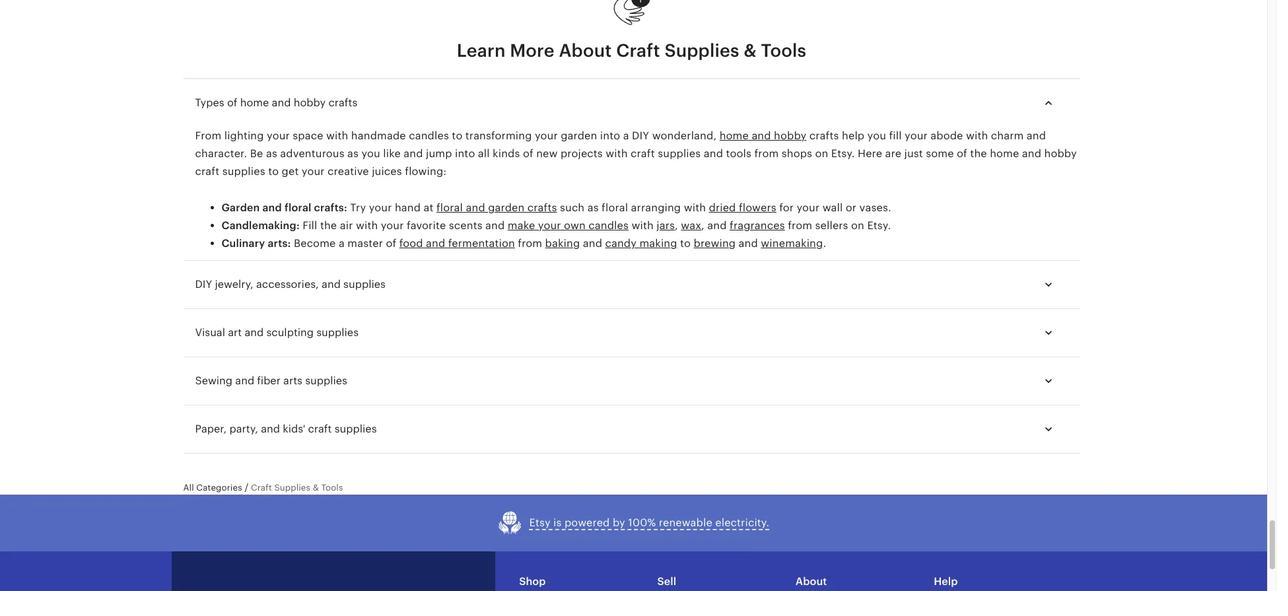 Task type: locate. For each thing, give the bounding box(es) containing it.
garden up projects
[[561, 129, 597, 142]]

from
[[755, 147, 779, 160], [788, 219, 813, 232], [518, 237, 542, 250]]

0 vertical spatial on
[[815, 147, 829, 160]]

from down home and hobby link
[[755, 147, 779, 160]]

2 floral from the left
[[437, 201, 463, 214]]

1 horizontal spatial floral
[[437, 201, 463, 214]]

1 horizontal spatial tools
[[761, 40, 807, 61]]

1 horizontal spatial about
[[796, 575, 827, 588]]

craft
[[616, 40, 660, 61], [251, 483, 272, 493]]

as right such
[[588, 201, 599, 214]]

make
[[508, 219, 535, 232]]

2 horizontal spatial floral
[[602, 201, 628, 214]]

0 vertical spatial craft
[[631, 147, 655, 160]]

with right the abode
[[966, 129, 988, 142]]

2 vertical spatial home
[[990, 147, 1020, 160]]

2 vertical spatial from
[[518, 237, 542, 250]]

0 vertical spatial &
[[744, 40, 757, 61]]

crafts left help
[[810, 129, 839, 142]]

supplies inside all categories / craft supplies & tools
[[274, 483, 311, 493]]

0 vertical spatial supplies
[[665, 40, 740, 61]]

garden up make
[[488, 201, 525, 214]]

2 vertical spatial to
[[680, 237, 691, 250]]

arts
[[283, 375, 302, 387]]

from up the winemaking link
[[788, 219, 813, 232]]

the right some
[[971, 147, 987, 160]]

candles up candy
[[589, 219, 629, 232]]

shops
[[782, 147, 813, 160]]

1 vertical spatial candles
[[589, 219, 629, 232]]

of
[[227, 96, 237, 109], [523, 147, 534, 160], [957, 147, 968, 160], [386, 237, 397, 250]]

the left air
[[320, 219, 337, 232]]

new
[[536, 147, 558, 160]]

candles up jump
[[409, 129, 449, 142]]

all
[[183, 483, 194, 493]]

2 horizontal spatial home
[[990, 147, 1020, 160]]

1 horizontal spatial home
[[720, 129, 749, 142]]

home inside dropdown button
[[240, 96, 269, 109]]

on down or
[[851, 219, 865, 232]]

fiber
[[257, 375, 281, 387]]

your left space
[[267, 129, 290, 142]]

crafts
[[329, 96, 358, 109], [810, 129, 839, 142], [528, 201, 557, 214]]

a
[[623, 129, 629, 142], [339, 237, 345, 250]]

craft for /
[[251, 483, 272, 493]]

2 horizontal spatial from
[[788, 219, 813, 232]]

diy inside dropdown button
[[195, 278, 212, 291]]

1 horizontal spatial garden
[[561, 129, 597, 142]]

learn more about craft supplies & tools
[[457, 40, 807, 61]]

handmade
[[351, 129, 406, 142]]

1 vertical spatial craft
[[251, 483, 272, 493]]

0 horizontal spatial &
[[313, 483, 319, 493]]

with
[[326, 129, 348, 142], [966, 129, 988, 142], [606, 147, 628, 160], [684, 201, 706, 214], [356, 219, 378, 232], [632, 219, 654, 232]]

1 vertical spatial crafts
[[810, 129, 839, 142]]

1 horizontal spatial to
[[452, 129, 463, 142]]

0 horizontal spatial the
[[320, 219, 337, 232]]

0 horizontal spatial ,
[[675, 219, 678, 232]]

0 horizontal spatial on
[[815, 147, 829, 160]]

0 vertical spatial the
[[971, 147, 987, 160]]

are
[[885, 147, 902, 160]]

baking
[[545, 237, 580, 250]]

1 vertical spatial to
[[268, 165, 279, 178]]

1 vertical spatial &
[[313, 483, 319, 493]]

0 vertical spatial craft
[[616, 40, 660, 61]]

from down make
[[518, 237, 542, 250]]

supplies inside diy jewelry, accessories, and supplies dropdown button
[[344, 278, 386, 291]]

floral
[[285, 201, 312, 214], [437, 201, 463, 214], [602, 201, 628, 214]]

all categories / craft supplies & tools
[[183, 482, 343, 493]]

air
[[340, 219, 353, 232]]

2 vertical spatial hobby
[[1045, 147, 1077, 160]]

tab panel
[[183, 79, 1080, 454]]

into left all
[[455, 147, 475, 160]]

2 horizontal spatial crafts
[[810, 129, 839, 142]]

craft up types of home and hobby crafts dropdown button
[[616, 40, 660, 61]]

0 vertical spatial into
[[600, 129, 620, 142]]

try
[[350, 201, 366, 214]]

home up "lighting"
[[240, 96, 269, 109]]

floral up candy
[[602, 201, 628, 214]]

help
[[842, 129, 865, 142]]

into up projects
[[600, 129, 620, 142]]

1 horizontal spatial you
[[868, 129, 886, 142]]

wax
[[681, 219, 702, 232]]

crafts up make
[[528, 201, 557, 214]]

1 vertical spatial craft
[[195, 165, 219, 178]]

etsy. down help
[[832, 147, 855, 160]]

etsy is powered by 100% renewable electricity. button
[[498, 511, 770, 536]]

candles inside garden and floral crafts: try your hand at floral and garden crafts such as floral arranging with dried flowers for your wall or vases. candlemaking: fill the air with your favorite scents and make your own candles with jars , wax , and fragrances from sellers on etsy. culinary arts: become a master of food and fermentation from baking and candy making to brewing and winemaking .
[[589, 219, 629, 232]]

home inside the crafts help you fill your abode with charm and character. be as adventurous as you like and jump into all kinds of new projects with craft supplies and tools from shops on etsy. here are just some of the home and hobby craft supplies to get your creative juices flowing:
[[990, 147, 1020, 160]]

a down air
[[339, 237, 345, 250]]

2 horizontal spatial craft
[[631, 147, 655, 160]]

1 vertical spatial about
[[796, 575, 827, 588]]

to
[[452, 129, 463, 142], [268, 165, 279, 178], [680, 237, 691, 250]]

as inside garden and floral crafts: try your hand at floral and garden crafts such as floral arranging with dried flowers for your wall or vases. candlemaking: fill the air with your favorite scents and make your own candles with jars , wax , and fragrances from sellers on etsy. culinary arts: become a master of food and fermentation from baking and candy making to brewing and winemaking .
[[588, 201, 599, 214]]

1 horizontal spatial from
[[755, 147, 779, 160]]

such
[[560, 201, 585, 214]]

supplies right kids'
[[335, 423, 377, 435]]

craft down the wonderland,
[[631, 147, 655, 160]]

visual art and sculpting supplies
[[195, 327, 359, 339]]

to inside garden and floral crafts: try your hand at floral and garden crafts such as floral arranging with dried flowers for your wall or vases. candlemaking: fill the air with your favorite scents and make your own candles with jars , wax , and fragrances from sellers on etsy. culinary arts: become a master of food and fermentation from baking and candy making to brewing and winemaking .
[[680, 237, 691, 250]]

craft for about
[[616, 40, 660, 61]]

1 horizontal spatial &
[[744, 40, 757, 61]]

arts:
[[268, 237, 291, 250]]

tab list
[[183, 78, 1080, 79]]

crafts inside garden and floral crafts: try your hand at floral and garden crafts such as floral arranging with dried flowers for your wall or vases. candlemaking: fill the air with your favorite scents and make your own candles with jars , wax , and fragrances from sellers on etsy. culinary arts: become a master of food and fermentation from baking and candy making to brewing and winemaking .
[[528, 201, 557, 214]]

0 horizontal spatial etsy.
[[832, 147, 855, 160]]

0 vertical spatial from
[[755, 147, 779, 160]]

1 horizontal spatial a
[[623, 129, 629, 142]]

1 vertical spatial diy
[[195, 278, 212, 291]]

home
[[240, 96, 269, 109], [720, 129, 749, 142], [990, 147, 1020, 160]]

craft right kids'
[[308, 423, 332, 435]]

with up the master on the left
[[356, 219, 378, 232]]

supplies
[[658, 147, 701, 160], [222, 165, 265, 178], [344, 278, 386, 291], [317, 327, 359, 339], [305, 375, 347, 387], [335, 423, 377, 435]]

as for character.
[[347, 147, 359, 160]]

2 horizontal spatial to
[[680, 237, 691, 250]]

1 vertical spatial the
[[320, 219, 337, 232]]

0 horizontal spatial craft
[[195, 165, 219, 178]]

your right for
[[797, 201, 820, 214]]

1 horizontal spatial crafts
[[528, 201, 557, 214]]

of inside dropdown button
[[227, 96, 237, 109]]

juices
[[372, 165, 402, 178]]

0 vertical spatial a
[[623, 129, 629, 142]]

2 horizontal spatial hobby
[[1045, 147, 1077, 160]]

a down types of home and hobby crafts dropdown button
[[623, 129, 629, 142]]

to inside the crafts help you fill your abode with charm and character. be as adventurous as you like and jump into all kinds of new projects with craft supplies and tools from shops on etsy. here are just some of the home and hobby craft supplies to get your creative juices flowing:
[[268, 165, 279, 178]]

0 vertical spatial crafts
[[329, 96, 358, 109]]

0 vertical spatial etsy.
[[832, 147, 855, 160]]

kids'
[[283, 423, 305, 435]]

crafts up handmade
[[329, 96, 358, 109]]

etsy. inside the crafts help you fill your abode with charm and character. be as adventurous as you like and jump into all kinds of new projects with craft supplies and tools from shops on etsy. here are just some of the home and hobby craft supplies to get your creative juices flowing:
[[832, 147, 855, 160]]

into inside the crafts help you fill your abode with charm and character. be as adventurous as you like and jump into all kinds of new projects with craft supplies and tools from shops on etsy. here are just some of the home and hobby craft supplies to get your creative juices flowing:
[[455, 147, 475, 160]]

craft inside all categories / craft supplies & tools
[[251, 483, 272, 493]]

0 horizontal spatial to
[[268, 165, 279, 178]]

kinds
[[493, 147, 520, 160]]

,
[[675, 219, 678, 232], [702, 219, 705, 232]]

sellers
[[815, 219, 849, 232]]

etsy. down vases. at the right top of the page
[[868, 219, 891, 232]]

of left food on the left top of the page
[[386, 237, 397, 250]]

etsy.
[[832, 147, 855, 160], [868, 219, 891, 232]]

into
[[600, 129, 620, 142], [455, 147, 475, 160]]

, up brewing
[[702, 219, 705, 232]]

supplies right arts
[[305, 375, 347, 387]]

on
[[815, 147, 829, 160], [851, 219, 865, 232]]

0 horizontal spatial a
[[339, 237, 345, 250]]

1 horizontal spatial candles
[[589, 219, 629, 232]]

about
[[559, 40, 612, 61], [796, 575, 827, 588]]

craft right /
[[251, 483, 272, 493]]

transforming
[[466, 129, 532, 142]]

as right "be"
[[266, 147, 277, 160]]

dried flowers link
[[709, 201, 777, 214]]

on right shops
[[815, 147, 829, 160]]

1 horizontal spatial the
[[971, 147, 987, 160]]

1 horizontal spatial diy
[[632, 129, 649, 142]]

diy left jewelry,
[[195, 278, 212, 291]]

craft
[[631, 147, 655, 160], [195, 165, 219, 178], [308, 423, 332, 435]]

home up tools
[[720, 129, 749, 142]]

1 horizontal spatial craft
[[616, 40, 660, 61]]

2 horizontal spatial as
[[588, 201, 599, 214]]

supplies down the master on the left
[[344, 278, 386, 291]]

1 vertical spatial home
[[720, 129, 749, 142]]

1 horizontal spatial ,
[[702, 219, 705, 232]]

&
[[744, 40, 757, 61], [313, 483, 319, 493]]

your down adventurous
[[302, 165, 325, 178]]

supplies inside visual art and sculpting supplies dropdown button
[[317, 327, 359, 339]]

to up jump
[[452, 129, 463, 142]]

1 horizontal spatial into
[[600, 129, 620, 142]]

1 horizontal spatial hobby
[[774, 129, 807, 142]]

vases.
[[860, 201, 892, 214]]

0 horizontal spatial supplies
[[274, 483, 311, 493]]

diy down types of home and hobby crafts dropdown button
[[632, 129, 649, 142]]

0 horizontal spatial you
[[362, 147, 380, 160]]

candy making link
[[605, 237, 677, 250]]

to down wax
[[680, 237, 691, 250]]

craft down character.
[[195, 165, 219, 178]]

your
[[267, 129, 290, 142], [535, 129, 558, 142], [905, 129, 928, 142], [302, 165, 325, 178], [369, 201, 392, 214], [797, 201, 820, 214], [381, 219, 404, 232], [538, 219, 561, 232]]

floral right the at
[[437, 201, 463, 214]]

0 horizontal spatial tools
[[321, 483, 343, 493]]

with right space
[[326, 129, 348, 142]]

1 vertical spatial supplies
[[274, 483, 311, 493]]

1 horizontal spatial supplies
[[665, 40, 740, 61]]

home and hobby link
[[720, 129, 807, 142]]

supplies right sculpting
[[317, 327, 359, 339]]

0 vertical spatial tools
[[761, 40, 807, 61]]

0 horizontal spatial as
[[266, 147, 277, 160]]

2 vertical spatial craft
[[308, 423, 332, 435]]

0 horizontal spatial from
[[518, 237, 542, 250]]

0 horizontal spatial crafts
[[329, 96, 358, 109]]

hobby
[[294, 96, 326, 109], [774, 129, 807, 142], [1045, 147, 1077, 160]]

0 vertical spatial to
[[452, 129, 463, 142]]

0 horizontal spatial into
[[455, 147, 475, 160]]

as up creative
[[347, 147, 359, 160]]

0 vertical spatial hobby
[[294, 96, 326, 109]]

favorite
[[407, 219, 446, 232]]

you left "fill" at the top of the page
[[868, 129, 886, 142]]

art
[[228, 327, 242, 339]]

1 vertical spatial tools
[[321, 483, 343, 493]]

of right some
[[957, 147, 968, 160]]

0 vertical spatial about
[[559, 40, 612, 61]]

1 vertical spatial garden
[[488, 201, 525, 214]]

from
[[195, 129, 221, 142]]

0 vertical spatial home
[[240, 96, 269, 109]]

& inside all categories / craft supplies & tools
[[313, 483, 319, 493]]

0 horizontal spatial craft
[[251, 483, 272, 493]]

tools
[[726, 147, 752, 160]]

to left get
[[268, 165, 279, 178]]

1 horizontal spatial as
[[347, 147, 359, 160]]

as
[[266, 147, 277, 160], [347, 147, 359, 160], [588, 201, 599, 214]]

1 vertical spatial a
[[339, 237, 345, 250]]

diy jewelry, accessories, and supplies
[[195, 278, 386, 291]]

winemaking
[[761, 237, 823, 250]]

with up candy making link
[[632, 219, 654, 232]]

be
[[250, 147, 263, 160]]

home down charm
[[990, 147, 1020, 160]]

space
[[293, 129, 323, 142]]

floral up fill
[[285, 201, 312, 214]]

fragrances link
[[730, 219, 785, 232]]

0 horizontal spatial hobby
[[294, 96, 326, 109]]

1 floral from the left
[[285, 201, 312, 214]]

and
[[272, 96, 291, 109], [752, 129, 771, 142], [1027, 129, 1046, 142], [404, 147, 423, 160], [704, 147, 723, 160], [1022, 147, 1042, 160], [263, 201, 282, 214], [466, 201, 485, 214], [486, 219, 505, 232], [708, 219, 727, 232], [426, 237, 445, 250], [583, 237, 602, 250], [739, 237, 758, 250], [322, 278, 341, 291], [245, 327, 264, 339], [235, 375, 254, 387], [261, 423, 280, 435]]

0 horizontal spatial candles
[[409, 129, 449, 142]]

1 vertical spatial into
[[455, 147, 475, 160]]

1 horizontal spatial craft
[[308, 423, 332, 435]]

garden inside garden and floral crafts: try your hand at floral and garden crafts such as floral arranging with dried flowers for your wall or vases. candlemaking: fill the air with your favorite scents and make your own candles with jars , wax , and fragrances from sellers on etsy. culinary arts: become a master of food and fermentation from baking and candy making to brewing and winemaking .
[[488, 201, 525, 214]]

0 horizontal spatial garden
[[488, 201, 525, 214]]

etsy is powered by 100% renewable electricity.
[[529, 517, 770, 529]]

or
[[846, 201, 857, 214]]

1 vertical spatial on
[[851, 219, 865, 232]]

0 horizontal spatial diy
[[195, 278, 212, 291]]

0 horizontal spatial home
[[240, 96, 269, 109]]

0 vertical spatial garden
[[561, 129, 597, 142]]

brewing
[[694, 237, 736, 250]]

of right types
[[227, 96, 237, 109]]

1 horizontal spatial on
[[851, 219, 865, 232]]

, left wax link
[[675, 219, 678, 232]]

tools inside all categories / craft supplies & tools
[[321, 483, 343, 493]]

all categories link
[[183, 482, 242, 493]]

garden for crafts
[[488, 201, 525, 214]]

paper, party, and kids' craft supplies button
[[183, 414, 1068, 445]]

1 horizontal spatial etsy.
[[868, 219, 891, 232]]

as for and
[[588, 201, 599, 214]]

2 vertical spatial crafts
[[528, 201, 557, 214]]

supplies down "be"
[[222, 165, 265, 178]]

diy jewelry, accessories, and supplies button
[[183, 269, 1068, 301]]

learn
[[457, 40, 506, 61]]

supplies for about
[[665, 40, 740, 61]]

you down handmade
[[362, 147, 380, 160]]

0 horizontal spatial floral
[[285, 201, 312, 214]]

1 vertical spatial etsy.
[[868, 219, 891, 232]]



Task type: vqa. For each thing, say whether or not it's contained in the screenshot.
topmost Learn more link
no



Task type: describe. For each thing, give the bounding box(es) containing it.
paper, party, and kids' craft supplies
[[195, 423, 377, 435]]

1 vertical spatial from
[[788, 219, 813, 232]]

from inside the crafts help you fill your abode with charm and character. be as adventurous as you like and jump into all kinds of new projects with craft supplies and tools from shops on etsy. here are just some of the home and hobby craft supplies to get your creative juices flowing:
[[755, 147, 779, 160]]

garden for into
[[561, 129, 597, 142]]

creative
[[328, 165, 369, 178]]

all
[[478, 147, 490, 160]]

like
[[383, 147, 401, 160]]

paper,
[[195, 423, 227, 435]]

3 floral from the left
[[602, 201, 628, 214]]

dried
[[709, 201, 736, 214]]

of inside garden and floral crafts: try your hand at floral and garden crafts such as floral arranging with dried flowers for your wall or vases. candlemaking: fill the air with your favorite scents and make your own candles with jars , wax , and fragrances from sellers on etsy. culinary arts: become a master of food and fermentation from baking and candy making to brewing and winemaking .
[[386, 237, 397, 250]]

become
[[294, 237, 336, 250]]

accessories,
[[256, 278, 319, 291]]

crafts:
[[314, 201, 347, 214]]

/
[[245, 482, 249, 493]]

your up new
[[535, 129, 558, 142]]

jars
[[657, 219, 675, 232]]

lighting
[[224, 129, 264, 142]]

your up baking link
[[538, 219, 561, 232]]

0 vertical spatial diy
[[632, 129, 649, 142]]

at
[[424, 201, 434, 214]]

1 vertical spatial you
[[362, 147, 380, 160]]

flowers
[[739, 201, 777, 214]]

baking link
[[545, 237, 580, 250]]

0 vertical spatial you
[[868, 129, 886, 142]]

supplies down the wonderland,
[[658, 147, 701, 160]]

winemaking link
[[761, 237, 823, 250]]

& for learn more about craft supplies & tools
[[744, 40, 757, 61]]

with up wax link
[[684, 201, 706, 214]]

supplies for /
[[274, 483, 311, 493]]

sewing and fiber arts supplies
[[195, 375, 347, 387]]

culinary
[[222, 237, 265, 250]]

0 horizontal spatial about
[[559, 40, 612, 61]]

hand
[[395, 201, 421, 214]]

candy
[[605, 237, 637, 250]]

some
[[926, 147, 954, 160]]

from lighting your space with handmade candles to transforming your garden into a diy wonderland, home and hobby
[[195, 129, 807, 142]]

jump
[[426, 147, 452, 160]]

on inside garden and floral crafts: try your hand at floral and garden crafts such as floral arranging with dried flowers for your wall or vases. candlemaking: fill the air with your favorite scents and make your own candles with jars , wax , and fragrances from sellers on etsy. culinary arts: become a master of food and fermentation from baking and candy making to brewing and winemaking .
[[851, 219, 865, 232]]

crafts help you fill your abode with charm and character. be as adventurous as you like and jump into all kinds of new projects with craft supplies and tools from shops on etsy. here are just some of the home and hobby craft supplies to get your creative juices flowing:
[[195, 129, 1077, 178]]

scents
[[449, 219, 483, 232]]

brewing link
[[694, 237, 736, 250]]

floral and garden crafts link
[[437, 201, 557, 214]]

visual
[[195, 327, 225, 339]]

renewable
[[659, 517, 713, 529]]

get
[[282, 165, 299, 178]]

types of home and hobby crafts button
[[183, 87, 1068, 119]]

your right try
[[369, 201, 392, 214]]

craft inside dropdown button
[[308, 423, 332, 435]]

etsy
[[529, 517, 551, 529]]

1 vertical spatial hobby
[[774, 129, 807, 142]]

making
[[640, 237, 677, 250]]

supplies inside sewing and fiber arts supplies dropdown button
[[305, 375, 347, 387]]

sell
[[658, 575, 677, 588]]

just
[[905, 147, 923, 160]]

powered
[[565, 517, 610, 529]]

of left new
[[523, 147, 534, 160]]

tools for learn more about craft supplies & tools
[[761, 40, 807, 61]]

tools for all categories / craft supplies & tools
[[321, 483, 343, 493]]

garden and floral crafts: try your hand at floral and garden crafts such as floral arranging with dried flowers for your wall or vases. candlemaking: fill the air with your favorite scents and make your own candles with jars , wax , and fragrances from sellers on etsy. culinary arts: become a master of food and fermentation from baking and candy making to brewing and winemaking .
[[222, 201, 892, 250]]

abode
[[931, 129, 963, 142]]

types
[[195, 96, 224, 109]]

food and fermentation link
[[399, 237, 515, 250]]

categories
[[196, 483, 242, 493]]

the inside the crafts help you fill your abode with charm and character. be as adventurous as you like and jump into all kinds of new projects with craft supplies and tools from shops on etsy. here are just some of the home and hobby craft supplies to get your creative juices flowing:
[[971, 147, 987, 160]]

projects
[[561, 147, 603, 160]]

help
[[934, 575, 958, 588]]

flowing:
[[405, 165, 447, 178]]

your up just
[[905, 129, 928, 142]]

etsy. inside garden and floral crafts: try your hand at floral and garden crafts such as floral arranging with dried flowers for your wall or vases. candlemaking: fill the air with your favorite scents and make your own candles with jars , wax , and fragrances from sellers on etsy. culinary arts: become a master of food and fermentation from baking and candy making to brewing and winemaking .
[[868, 219, 891, 232]]

adventurous
[[280, 147, 345, 160]]

master
[[348, 237, 383, 250]]

.
[[823, 237, 827, 250]]

100%
[[628, 517, 656, 529]]

sewing and fiber arts supplies button
[[183, 365, 1068, 397]]

tab panel containing types of home and hobby crafts
[[183, 79, 1080, 454]]

fermentation
[[448, 237, 515, 250]]

crafts inside dropdown button
[[329, 96, 358, 109]]

sewing
[[195, 375, 233, 387]]

by
[[613, 517, 626, 529]]

jars link
[[657, 219, 675, 232]]

character.
[[195, 147, 247, 160]]

supplies inside paper, party, and kids' craft supplies dropdown button
[[335, 423, 377, 435]]

sculpting
[[267, 327, 314, 339]]

candlemaking:
[[222, 219, 300, 232]]

hobby inside the crafts help you fill your abode with charm and character. be as adventurous as you like and jump into all kinds of new projects with craft supplies and tools from shops on etsy. here are just some of the home and hobby craft supplies to get your creative juices flowing:
[[1045, 147, 1077, 160]]

electricity.
[[716, 517, 770, 529]]

fragrances
[[730, 219, 785, 232]]

own
[[564, 219, 586, 232]]

on inside the crafts help you fill your abode with charm and character. be as adventurous as you like and jump into all kinds of new projects with craft supplies and tools from shops on etsy. here are just some of the home and hobby craft supplies to get your creative juices flowing:
[[815, 147, 829, 160]]

& for all categories / craft supplies & tools
[[313, 483, 319, 493]]

jewelry,
[[215, 278, 253, 291]]

0 vertical spatial candles
[[409, 129, 449, 142]]

wall
[[823, 201, 843, 214]]

1 , from the left
[[675, 219, 678, 232]]

garden
[[222, 201, 260, 214]]

shop
[[519, 575, 546, 588]]

here
[[858, 147, 883, 160]]

arranging
[[631, 201, 681, 214]]

fill
[[303, 219, 317, 232]]

types of home and hobby crafts
[[195, 96, 358, 109]]

crafts inside the crafts help you fill your abode with charm and character. be as adventurous as you like and jump into all kinds of new projects with craft supplies and tools from shops on etsy. here are just some of the home and hobby craft supplies to get your creative juices flowing:
[[810, 129, 839, 142]]

more
[[510, 40, 555, 61]]

2 , from the left
[[702, 219, 705, 232]]

your down hand
[[381, 219, 404, 232]]

party,
[[229, 423, 258, 435]]

with right projects
[[606, 147, 628, 160]]

hobby inside dropdown button
[[294, 96, 326, 109]]

a inside garden and floral crafts: try your hand at floral and garden crafts such as floral arranging with dried flowers for your wall or vases. candlemaking: fill the air with your favorite scents and make your own candles with jars , wax , and fragrances from sellers on etsy. culinary arts: become a master of food and fermentation from baking and candy making to brewing and winemaking .
[[339, 237, 345, 250]]

charm
[[991, 129, 1024, 142]]

the inside garden and floral crafts: try your hand at floral and garden crafts such as floral arranging with dried flowers for your wall or vases. candlemaking: fill the air with your favorite scents and make your own candles with jars , wax , and fragrances from sellers on etsy. culinary arts: become a master of food and fermentation from baking and candy making to brewing and winemaking .
[[320, 219, 337, 232]]



